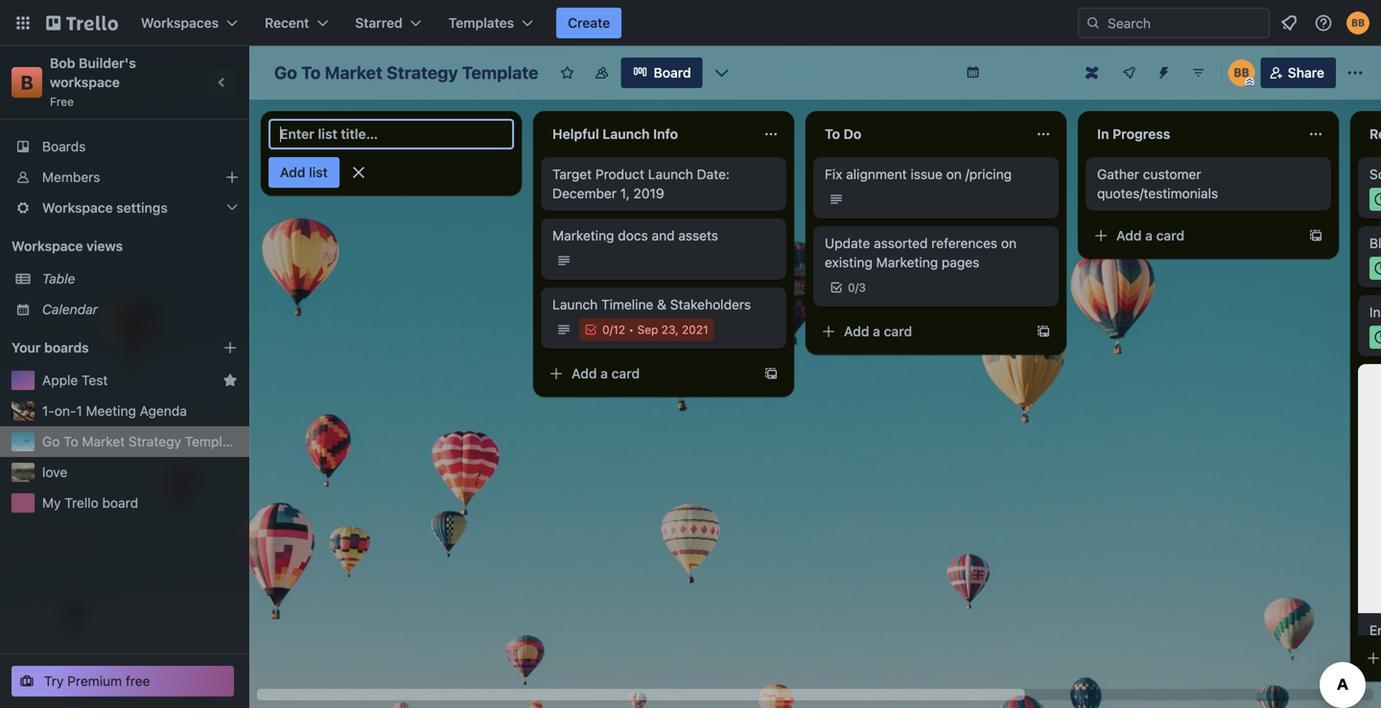 Task type: locate. For each thing, give the bounding box(es) containing it.
0 horizontal spatial add a card
[[572, 366, 640, 382]]

date:
[[697, 166, 730, 182]]

0 horizontal spatial marketing
[[553, 228, 614, 244]]

template
[[462, 62, 539, 83], [185, 434, 242, 450]]

go down 1-
[[42, 434, 60, 450]]

launch left info on the top left of the page
[[603, 126, 650, 142]]

1 vertical spatial /
[[610, 323, 613, 337]]

add a card down 12
[[572, 366, 640, 382]]

to inside go to market strategy template link
[[64, 434, 78, 450]]

2 horizontal spatial add a card
[[1117, 228, 1185, 244]]

1 vertical spatial a
[[873, 324, 881, 340]]

1
[[76, 403, 82, 419]]

market down starred
[[325, 62, 383, 83]]

1 vertical spatial on
[[1001, 236, 1017, 251]]

to
[[301, 62, 321, 83], [825, 126, 840, 142], [64, 434, 78, 450]]

0 vertical spatial on
[[947, 166, 962, 182]]

0 vertical spatial create from template… image
[[1309, 228, 1324, 244]]

update assorted references on existing marketing pages
[[825, 236, 1017, 271]]

0 vertical spatial to
[[301, 62, 321, 83]]

1 horizontal spatial bob builder (bobbuilder40) image
[[1347, 12, 1370, 35]]

1 horizontal spatial market
[[325, 62, 383, 83]]

2 vertical spatial add a card
[[572, 366, 640, 382]]

a for on
[[873, 324, 881, 340]]

launch up 2019
[[648, 166, 693, 182]]

2 vertical spatial add a card button
[[541, 359, 756, 390]]

0 left 3
[[848, 281, 855, 295]]

card
[[1157, 228, 1185, 244], [884, 324, 912, 340], [612, 366, 640, 382]]

add a card button down 3
[[814, 317, 1028, 347]]

primary element
[[0, 0, 1382, 46]]

references
[[932, 236, 998, 251]]

in-
[[1370, 305, 1382, 320]]

board
[[102, 496, 138, 511]]

1 horizontal spatial go to market strategy template
[[274, 62, 539, 83]]

2 vertical spatial to
[[64, 434, 78, 450]]

workspace settings button
[[0, 193, 249, 224]]

boards
[[42, 139, 86, 154]]

add a card button down gather customer quotes/testimonials link
[[1086, 221, 1301, 251]]

target
[[553, 166, 592, 182]]

1 horizontal spatial a
[[873, 324, 881, 340]]

0 vertical spatial go to market strategy template
[[274, 62, 539, 83]]

2 vertical spatial a
[[601, 366, 608, 382]]

1 vertical spatial launch
[[648, 166, 693, 182]]

2 vertical spatial card
[[612, 366, 640, 382]]

0 horizontal spatial market
[[82, 434, 125, 450]]

fix
[[825, 166, 843, 182]]

to left the do
[[825, 126, 840, 142]]

0 horizontal spatial to
[[64, 434, 78, 450]]

back to home image
[[46, 8, 118, 38]]

launch left timeline
[[553, 297, 598, 313]]

card down update assorted references on existing marketing pages
[[884, 324, 912, 340]]

go to market strategy template link
[[42, 433, 242, 452]]

/ for 12
[[610, 323, 613, 337]]

Board name text field
[[265, 58, 548, 88]]

love
[[42, 465, 67, 481]]

bob builder (bobbuilder40) image inside primary element
[[1347, 12, 1370, 35]]

1 vertical spatial go
[[42, 434, 60, 450]]

create from template… image
[[1309, 228, 1324, 244], [1036, 324, 1052, 340]]

starred icon image
[[223, 373, 238, 389]]

go down recent
[[274, 62, 297, 83]]

on for issue
[[947, 166, 962, 182]]

1 vertical spatial bob builder (bobbuilder40) image
[[1229, 59, 1256, 86]]

launch inside target product launch date: december 1, 2019
[[648, 166, 693, 182]]

0 notifications image
[[1278, 12, 1301, 35]]

0 horizontal spatial card
[[612, 366, 640, 382]]

trello
[[65, 496, 99, 511]]

update assorted references on existing marketing pages link
[[825, 234, 1048, 272]]

template down agenda
[[185, 434, 242, 450]]

0 for 0 / 3
[[848, 281, 855, 295]]

0
[[848, 281, 855, 295], [603, 323, 610, 337]]

0 vertical spatial add a card
[[1117, 228, 1185, 244]]

your boards
[[12, 340, 89, 356]]

timeline
[[602, 297, 654, 313]]

0 for 0 / 12 • sep 23, 2021
[[603, 323, 610, 337]]

1 horizontal spatial to
[[301, 62, 321, 83]]

workspace visible image
[[594, 65, 610, 81]]

/
[[855, 281, 859, 295], [610, 323, 613, 337]]

0 vertical spatial launch
[[603, 126, 650, 142]]

Search field
[[1101, 9, 1269, 37]]

0 vertical spatial market
[[325, 62, 383, 83]]

0 horizontal spatial a
[[601, 366, 608, 382]]

1 horizontal spatial go
[[274, 62, 297, 83]]

workspace views
[[12, 238, 123, 254]]

0 horizontal spatial create from template… image
[[1036, 324, 1052, 340]]

a for assets
[[601, 366, 608, 382]]

market
[[325, 62, 383, 83], [82, 434, 125, 450]]

0 / 12 • sep 23, 2021
[[603, 323, 709, 337]]

1 vertical spatial marketing
[[877, 255, 938, 271]]

1 horizontal spatial marketing
[[877, 255, 938, 271]]

0 vertical spatial strategy
[[387, 62, 458, 83]]

try
[[44, 674, 64, 690]]

1 horizontal spatial add a card button
[[814, 317, 1028, 347]]

share button
[[1261, 58, 1336, 88]]

bob builder (bobbuilder40) image
[[1347, 12, 1370, 35], [1229, 59, 1256, 86]]

0 horizontal spatial /
[[610, 323, 613, 337]]

card down quotes/testimonials
[[1157, 228, 1185, 244]]

1 horizontal spatial strategy
[[387, 62, 458, 83]]

show menu image
[[1346, 63, 1365, 83]]

free
[[126, 674, 150, 690]]

search image
[[1086, 15, 1101, 31]]

0 left 12
[[603, 323, 610, 337]]

automation image
[[1149, 58, 1176, 84]]

update
[[825, 236, 870, 251]]

0 horizontal spatial go
[[42, 434, 60, 450]]

slack icon image
[[1045, 66, 1059, 80]]

to down on- at the left of the page
[[64, 434, 78, 450]]

0 vertical spatial /
[[855, 281, 859, 295]]

card down •
[[612, 366, 640, 382]]

1 horizontal spatial add a card
[[844, 324, 912, 340]]

1 vertical spatial card
[[884, 324, 912, 340]]

/ down existing
[[855, 281, 859, 295]]

None checkbox
[[1370, 188, 1382, 211], [1370, 257, 1382, 280], [1370, 326, 1382, 349], [1370, 188, 1382, 211], [1370, 257, 1382, 280], [1370, 326, 1382, 349]]

0 vertical spatial bob builder (bobbuilder40) image
[[1347, 12, 1370, 35]]

workspace down members
[[42, 200, 113, 216]]

marketing down december
[[553, 228, 614, 244]]

marketing down assorted
[[877, 255, 938, 271]]

existing
[[825, 255, 873, 271]]

love link
[[42, 463, 238, 483]]

switch to… image
[[13, 13, 33, 33]]

settings
[[116, 200, 168, 216]]

open information menu image
[[1314, 13, 1334, 33]]

docs
[[618, 228, 648, 244]]

add a card button down sep
[[541, 359, 756, 390]]

a down quotes/testimonials
[[1146, 228, 1153, 244]]

1-on-1 meeting agenda
[[42, 403, 187, 419]]

create button
[[556, 8, 622, 38]]

starred
[[355, 15, 403, 31]]

strategy
[[387, 62, 458, 83], [129, 434, 181, 450]]

go to market strategy template down starred popup button
[[274, 62, 539, 83]]

on right issue
[[947, 166, 962, 182]]

0 vertical spatial add a card button
[[1086, 221, 1301, 251]]

add a card down quotes/testimonials
[[1117, 228, 1185, 244]]

on inside update assorted references on existing marketing pages
[[1001, 236, 1017, 251]]

1 horizontal spatial /
[[855, 281, 859, 295]]

to inside to do text field
[[825, 126, 840, 142]]

2 horizontal spatial add a card button
[[1086, 221, 1301, 251]]

Re text field
[[1359, 119, 1382, 150]]

add list button
[[269, 157, 339, 188]]

23,
[[662, 323, 679, 337]]

To Do text field
[[814, 119, 1025, 150]]

1 horizontal spatial template
[[462, 62, 539, 83]]

1 horizontal spatial 0
[[848, 281, 855, 295]]

1 vertical spatial workspace
[[12, 238, 83, 254]]

in
[[1098, 126, 1110, 142]]

workspace navigation collapse icon image
[[209, 69, 236, 96]]

add a card for marketing docs and assets
[[572, 366, 640, 382]]

so link
[[1370, 165, 1382, 184]]

gather
[[1098, 166, 1140, 182]]

0 vertical spatial go
[[274, 62, 297, 83]]

1 horizontal spatial on
[[1001, 236, 1017, 251]]

calendar
[[42, 302, 98, 318]]

try premium free
[[44, 674, 150, 690]]

workspace up table
[[12, 238, 83, 254]]

0 vertical spatial template
[[462, 62, 539, 83]]

0 horizontal spatial go to market strategy template
[[42, 434, 242, 450]]

to do
[[825, 126, 862, 142]]

add
[[280, 165, 306, 180], [1117, 228, 1142, 244], [844, 324, 870, 340], [572, 366, 597, 382]]

1,
[[620, 186, 630, 201]]

em
[[1370, 623, 1382, 639]]

gather customer quotes/testimonials
[[1098, 166, 1219, 201]]

a down update assorted references on existing marketing pages
[[873, 324, 881, 340]]

0 horizontal spatial add a card button
[[541, 359, 756, 390]]

strategy down starred popup button
[[387, 62, 458, 83]]

market down "meeting"
[[82, 434, 125, 450]]

go to market strategy template
[[274, 62, 539, 83], [42, 434, 242, 450]]

strategy down agenda
[[129, 434, 181, 450]]

create from template… image
[[764, 366, 779, 382]]

1 horizontal spatial create from template… image
[[1309, 228, 1324, 244]]

add a card down 3
[[844, 324, 912, 340]]

2019
[[634, 186, 664, 201]]

launch timeline & stakeholders
[[553, 297, 751, 313]]

1 vertical spatial template
[[185, 434, 242, 450]]

go to market strategy template down the 1-on-1 meeting agenda link
[[42, 434, 242, 450]]

workspaces
[[141, 15, 219, 31]]

fix alignment issue on /pricing
[[825, 166, 1012, 182]]

to down recent dropdown button
[[301, 62, 321, 83]]

12
[[613, 323, 626, 337]]

workspace inside popup button
[[42, 200, 113, 216]]

views
[[86, 238, 123, 254]]

your boards with 5 items element
[[12, 337, 194, 360]]

template inside go to market strategy template link
[[185, 434, 242, 450]]

1 horizontal spatial card
[[884, 324, 912, 340]]

0 vertical spatial marketing
[[553, 228, 614, 244]]

1 vertical spatial add a card button
[[814, 317, 1028, 347]]

on right references
[[1001, 236, 1017, 251]]

bl
[[1370, 236, 1382, 251]]

1 vertical spatial create from template… image
[[1036, 324, 1052, 340]]

power ups image
[[1122, 65, 1138, 81]]

0 vertical spatial workspace
[[42, 200, 113, 216]]

marketing
[[553, 228, 614, 244], [877, 255, 938, 271]]

agenda
[[140, 403, 187, 419]]

1 vertical spatial to
[[825, 126, 840, 142]]

in- link
[[1370, 303, 1382, 322]]

template down templates dropdown button
[[462, 62, 539, 83]]

gather customer quotes/testimonials link
[[1098, 165, 1320, 203]]

1 vertical spatial 0
[[603, 323, 610, 337]]

a down 0 / 12 • sep 23, 2021
[[601, 366, 608, 382]]

bob builder (bobbuilder40) image right open information menu icon
[[1347, 12, 1370, 35]]

2 horizontal spatial to
[[825, 126, 840, 142]]

2 horizontal spatial a
[[1146, 228, 1153, 244]]

stakeholders
[[670, 297, 751, 313]]

/ left •
[[610, 323, 613, 337]]

0 vertical spatial a
[[1146, 228, 1153, 244]]

1-
[[42, 403, 54, 419]]

0 / 3
[[848, 281, 866, 295]]

info
[[653, 126, 678, 142]]

members
[[42, 169, 100, 185]]

create from template… image for to do
[[1036, 324, 1052, 340]]

0 horizontal spatial template
[[185, 434, 242, 450]]

•
[[629, 323, 634, 337]]

1 vertical spatial market
[[82, 434, 125, 450]]

0 vertical spatial 0
[[848, 281, 855, 295]]

apple test
[[42, 373, 108, 389]]

Enter list title… text field
[[269, 119, 514, 150]]

1 vertical spatial add a card
[[844, 324, 912, 340]]

bob builder (bobbuilder40) image left share button
[[1229, 59, 1256, 86]]

add a card
[[1117, 228, 1185, 244], [844, 324, 912, 340], [572, 366, 640, 382]]

0 horizontal spatial 0
[[603, 323, 610, 337]]

0 horizontal spatial on
[[947, 166, 962, 182]]

launch inside text box
[[603, 126, 650, 142]]

0 horizontal spatial bob builder (bobbuilder40) image
[[1229, 59, 1256, 86]]

market inside the board name text box
[[325, 62, 383, 83]]

2 horizontal spatial card
[[1157, 228, 1185, 244]]

workspace
[[42, 200, 113, 216], [12, 238, 83, 254]]

0 horizontal spatial strategy
[[129, 434, 181, 450]]



Task type: describe. For each thing, give the bounding box(es) containing it.
3
[[859, 281, 866, 295]]

calendar link
[[42, 300, 238, 319]]

2021
[[682, 323, 709, 337]]

my trello board link
[[42, 494, 238, 513]]

customize views image
[[712, 63, 732, 83]]

my
[[42, 496, 61, 511]]

helpful
[[553, 126, 599, 142]]

december
[[553, 186, 617, 201]]

recent button
[[253, 8, 340, 38]]

bob builder's workspace link
[[50, 55, 140, 90]]

fix alignment issue on /pricing link
[[825, 165, 1048, 184]]

add a card button for assets
[[541, 359, 756, 390]]

assorted
[[874, 236, 928, 251]]

strategy inside the board name text box
[[387, 62, 458, 83]]

on-
[[54, 403, 76, 419]]

cancel list editing image
[[349, 163, 368, 182]]

bob
[[50, 55, 75, 71]]

in progress
[[1098, 126, 1171, 142]]

board link
[[621, 58, 703, 88]]

go to market strategy template inside the board name text box
[[274, 62, 539, 83]]

progress
[[1113, 126, 1171, 142]]

try premium free button
[[12, 667, 234, 697]]

1-on-1 meeting agenda link
[[42, 402, 238, 421]]

star or unstar board image
[[560, 65, 575, 81]]

pages
[[942, 255, 980, 271]]

1 vertical spatial strategy
[[129, 434, 181, 450]]

bl link
[[1370, 234, 1382, 253]]

workspace for workspace settings
[[42, 200, 113, 216]]

sep
[[637, 323, 658, 337]]

bob builder's workspace free
[[50, 55, 140, 108]]

issue
[[911, 166, 943, 182]]

your
[[12, 340, 41, 356]]

&
[[657, 297, 667, 313]]

add for helpful launch info
[[572, 366, 597, 382]]

workspace
[[50, 74, 120, 90]]

to inside the board name text box
[[301, 62, 321, 83]]

create from template… image for in progress
[[1309, 228, 1324, 244]]

helpful launch info
[[553, 126, 678, 142]]

add a card for update assorted references on existing marketing pages
[[844, 324, 912, 340]]

re
[[1370, 126, 1382, 142]]

recent
[[265, 15, 309, 31]]

template inside the board name text box
[[462, 62, 539, 83]]

add inside button
[[280, 165, 306, 180]]

add for in progress
[[1117, 228, 1142, 244]]

table
[[42, 271, 75, 287]]

create
[[568, 15, 610, 31]]

workspaces button
[[130, 8, 249, 38]]

go inside the board name text box
[[274, 62, 297, 83]]

marketing docs and assets
[[553, 228, 718, 244]]

free
[[50, 95, 74, 108]]

my trello board
[[42, 496, 138, 511]]

do
[[844, 126, 862, 142]]

meeting
[[86, 403, 136, 419]]

marketing inside update assorted references on existing marketing pages
[[877, 255, 938, 271]]

alignment
[[846, 166, 907, 182]]

and
[[652, 228, 675, 244]]

builder's
[[79, 55, 136, 71]]

calendar power-up image
[[966, 64, 981, 80]]

apple test link
[[42, 371, 215, 390]]

so
[[1370, 166, 1382, 182]]

boards
[[44, 340, 89, 356]]

table link
[[42, 270, 238, 289]]

templates button
[[437, 8, 545, 38]]

add a card button for on
[[814, 317, 1028, 347]]

apple
[[42, 373, 78, 389]]

card for update assorted references on existing marketing pages
[[884, 324, 912, 340]]

members link
[[0, 162, 249, 193]]

em link
[[1370, 622, 1382, 641]]

marketing docs and assets link
[[553, 226, 775, 246]]

card for marketing docs and assets
[[612, 366, 640, 382]]

2 vertical spatial launch
[[553, 297, 598, 313]]

Helpful Launch Info text field
[[541, 119, 752, 150]]

target product launch date: december 1, 2019
[[553, 166, 730, 201]]

share
[[1288, 65, 1325, 81]]

premium
[[67, 674, 122, 690]]

templates
[[449, 15, 514, 31]]

quotes/testimonials
[[1098, 186, 1219, 201]]

assets
[[679, 228, 718, 244]]

0 vertical spatial card
[[1157, 228, 1185, 244]]

confluence icon image
[[1086, 66, 1099, 80]]

customer
[[1143, 166, 1202, 182]]

workspace for workspace views
[[12, 238, 83, 254]]

add board image
[[223, 341, 238, 356]]

add for to do
[[844, 324, 870, 340]]

b
[[21, 71, 33, 94]]

launch timeline & stakeholders link
[[553, 295, 775, 315]]

1 vertical spatial go to market strategy template
[[42, 434, 242, 450]]

product
[[596, 166, 645, 182]]

/ for 3
[[855, 281, 859, 295]]

b link
[[12, 67, 42, 98]]

/pricing
[[966, 166, 1012, 182]]

workspace settings
[[42, 200, 168, 216]]

this member is an admin of this board. image
[[1246, 78, 1255, 86]]

on for references
[[1001, 236, 1017, 251]]

list
[[309, 165, 328, 180]]

test
[[82, 373, 108, 389]]

In Progress text field
[[1086, 119, 1297, 150]]

board
[[654, 65, 691, 81]]



Task type: vqa. For each thing, say whether or not it's contained in the screenshot.
sm image related to Google Drive
no



